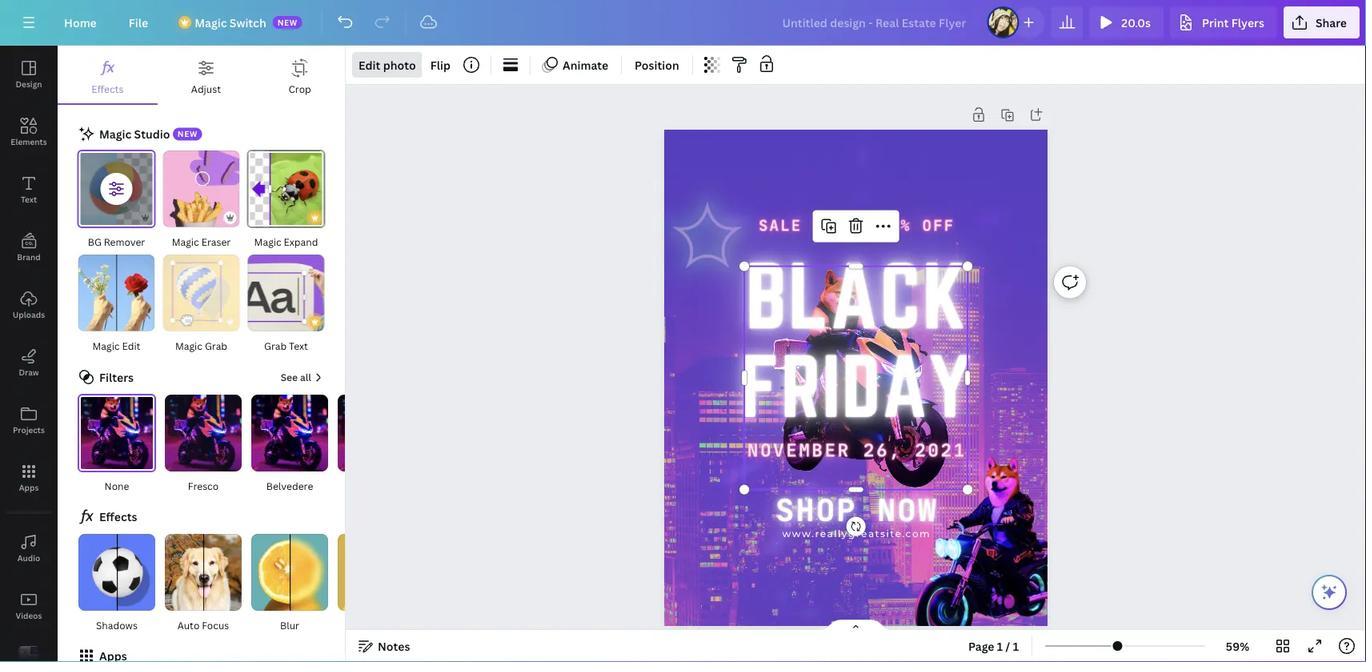 Task type: locate. For each thing, give the bounding box(es) containing it.
text up brand button
[[21, 194, 37, 205]]

shop now
[[776, 491, 939, 528]]

2021
[[915, 439, 967, 461]]

fresco button
[[163, 394, 243, 495]]

effects up the magic studio new
[[91, 82, 124, 95]]

0 vertical spatial text
[[21, 194, 37, 205]]

magic edit
[[92, 339, 141, 352]]

november
[[748, 439, 851, 461]]

text button
[[0, 161, 58, 219]]

magic up the filters
[[92, 339, 120, 352]]

show pages image
[[818, 619, 895, 632]]

text up see all
[[289, 339, 308, 352]]

home
[[64, 15, 97, 30]]

new inside the magic studio new
[[178, 129, 198, 140]]

magic left switch
[[195, 15, 227, 30]]

magic studio new
[[99, 126, 198, 141]]

0 horizontal spatial text
[[21, 194, 37, 205]]

magic for magic edit
[[92, 339, 120, 352]]

grab up see
[[264, 339, 287, 352]]

apps button
[[0, 449, 58, 507]]

magic left expand
[[254, 235, 282, 248]]

effects down "none" at left bottom
[[99, 509, 137, 525]]

magic inside button
[[92, 339, 120, 352]]

see
[[281, 371, 298, 384]]

adjust
[[191, 82, 221, 95]]

print flyers button
[[1171, 6, 1278, 38]]

to
[[846, 216, 868, 235]]

none
[[105, 479, 129, 492]]

crop
[[289, 82, 311, 95]]

www.reallygreatsite.com
[[783, 528, 931, 539]]

edit
[[359, 57, 381, 72], [122, 339, 141, 352]]

design
[[16, 78, 42, 89]]

1 horizontal spatial text
[[289, 339, 308, 352]]

magic eraser
[[172, 235, 231, 248]]

page 1 / 1
[[969, 639, 1019, 654]]

position
[[635, 57, 680, 72]]

videos button
[[0, 577, 58, 635]]

1 vertical spatial edit
[[122, 339, 141, 352]]

text
[[21, 194, 37, 205], [289, 339, 308, 352]]

0 horizontal spatial new
[[178, 129, 198, 140]]

edit inside button
[[122, 339, 141, 352]]

1 grab from the left
[[205, 339, 227, 352]]

main menu bar
[[0, 0, 1367, 46]]

notes button
[[352, 633, 417, 659]]

off
[[923, 216, 956, 235]]

0 vertical spatial effects
[[91, 82, 124, 95]]

auto focus
[[178, 618, 229, 632]]

print
[[1203, 15, 1229, 30]]

magic left eraser
[[172, 235, 199, 248]]

up
[[814, 216, 835, 235]]

none button
[[77, 394, 157, 495]]

effects
[[91, 82, 124, 95], [99, 509, 137, 525]]

0 horizontal spatial grab
[[205, 339, 227, 352]]

1 horizontal spatial new
[[278, 17, 298, 28]]

0 vertical spatial edit
[[359, 57, 381, 72]]

shop
[[776, 491, 857, 528]]

magic grab
[[175, 339, 227, 352]]

grab
[[205, 339, 227, 352], [264, 339, 287, 352]]

auto focus button
[[163, 533, 243, 634]]

0 vertical spatial new
[[278, 17, 298, 28]]

november 26, 2021
[[748, 439, 967, 461]]

1 horizontal spatial grab
[[264, 339, 287, 352]]

home link
[[51, 6, 110, 38]]

grab text
[[264, 339, 308, 352]]

black
[[746, 246, 968, 345]]

1 left /
[[998, 639, 1003, 654]]

notes
[[378, 639, 410, 654]]

magic
[[195, 15, 227, 30], [99, 126, 132, 141], [172, 235, 199, 248], [254, 235, 282, 248], [92, 339, 120, 352], [175, 339, 203, 352]]

magic for magic grab
[[175, 339, 203, 352]]

fresco
[[188, 479, 219, 492]]

1 horizontal spatial 1
[[1013, 639, 1019, 654]]

flip button
[[424, 52, 457, 78]]

edit inside popup button
[[359, 57, 381, 72]]

grab left grab text
[[205, 339, 227, 352]]

uploads button
[[0, 276, 58, 334]]

print flyers
[[1203, 15, 1265, 30]]

canva assistant image
[[1320, 583, 1340, 602]]

magic inside main menu bar
[[195, 15, 227, 30]]

new right switch
[[278, 17, 298, 28]]

edit up the filters
[[122, 339, 141, 352]]

audio
[[17, 552, 40, 563]]

focus
[[202, 618, 229, 632]]

all
[[300, 371, 311, 384]]

magic left studio
[[99, 126, 132, 141]]

0 horizontal spatial 1
[[998, 639, 1003, 654]]

sale up to 50% off
[[759, 216, 956, 235]]

1 horizontal spatial edit
[[359, 57, 381, 72]]

magic grab button
[[162, 254, 241, 355]]

1 right /
[[1013, 639, 1019, 654]]

2 grab from the left
[[264, 339, 287, 352]]

magic edit button
[[77, 254, 156, 355]]

friday
[[741, 340, 973, 432]]

crop button
[[255, 46, 345, 103]]

new right studio
[[178, 129, 198, 140]]

magic for magic studio new
[[99, 126, 132, 141]]

flyers
[[1232, 15, 1265, 30]]

1 vertical spatial new
[[178, 129, 198, 140]]

0 horizontal spatial edit
[[122, 339, 141, 352]]

edit photo button
[[352, 52, 423, 78]]

new
[[278, 17, 298, 28], [178, 129, 198, 140]]

magic right the magic edit in the left bottom of the page
[[175, 339, 203, 352]]

side panel tab list
[[0, 46, 58, 662]]

apps
[[19, 482, 39, 493]]

edit left photo
[[359, 57, 381, 72]]

uploads
[[13, 309, 45, 320]]

filters
[[99, 370, 134, 385]]

projects
[[13, 424, 45, 435]]



Task type: describe. For each thing, give the bounding box(es) containing it.
1 1 from the left
[[998, 639, 1003, 654]]

magic switch
[[195, 15, 266, 30]]

brand button
[[0, 219, 58, 276]]

remover
[[104, 235, 145, 248]]

elements
[[11, 136, 47, 147]]

duotone
[[356, 618, 397, 632]]

eraser
[[201, 235, 231, 248]]

animate button
[[537, 52, 615, 78]]

new inside main menu bar
[[278, 17, 298, 28]]

sale
[[759, 216, 803, 235]]

Design title text field
[[770, 6, 981, 38]]

belvedere button
[[250, 394, 330, 495]]

see all
[[281, 371, 311, 384]]

shadows button
[[77, 533, 157, 634]]

draw
[[19, 367, 39, 378]]

1 vertical spatial text
[[289, 339, 308, 352]]

switch
[[230, 15, 266, 30]]

20.0s
[[1122, 15, 1151, 30]]

59% button
[[1212, 633, 1264, 659]]

magic for magic switch
[[195, 15, 227, 30]]

file button
[[116, 6, 161, 38]]

59%
[[1227, 639, 1250, 654]]

magic eraser button
[[162, 150, 241, 251]]

blur button
[[250, 533, 330, 634]]

bg remover
[[88, 235, 145, 248]]

auto
[[178, 618, 200, 632]]

duotone button
[[336, 533, 416, 634]]

effects inside effects button
[[91, 82, 124, 95]]

brand
[[17, 251, 41, 262]]

20.0s button
[[1090, 6, 1164, 38]]

shadows
[[96, 618, 138, 632]]

effects button
[[58, 46, 157, 103]]

grab text button
[[247, 254, 325, 355]]

bg remover button
[[77, 150, 156, 251]]

text inside side panel "tab list"
[[21, 194, 37, 205]]

see all button
[[279, 368, 326, 387]]

position button
[[629, 52, 686, 78]]

expand
[[284, 235, 318, 248]]

photo
[[383, 57, 416, 72]]

2 1 from the left
[[1013, 639, 1019, 654]]

magic expand button
[[247, 150, 325, 251]]

page
[[969, 639, 995, 654]]

flip
[[431, 57, 451, 72]]

now
[[878, 491, 939, 528]]

file
[[129, 15, 148, 30]]

/
[[1006, 639, 1011, 654]]

26,
[[864, 439, 903, 461]]

blur
[[280, 618, 299, 632]]

magic for magic expand
[[254, 235, 282, 248]]

belvedere
[[266, 479, 313, 492]]

audio button
[[0, 520, 58, 577]]

draw button
[[0, 334, 58, 392]]

edit photo
[[359, 57, 416, 72]]

design button
[[0, 46, 58, 103]]

elements button
[[0, 103, 58, 161]]

adjust button
[[157, 46, 255, 103]]

50%
[[879, 216, 912, 235]]

videos
[[16, 610, 42, 621]]

studio
[[134, 126, 170, 141]]

animate
[[563, 57, 609, 72]]

1 vertical spatial effects
[[99, 509, 137, 525]]

share
[[1316, 15, 1348, 30]]

bg
[[88, 235, 102, 248]]

magic expand
[[254, 235, 318, 248]]

magic for magic eraser
[[172, 235, 199, 248]]

projects button
[[0, 392, 58, 449]]



Task type: vqa. For each thing, say whether or not it's contained in the screenshot.
SIDE PANEL 'tab list'
yes



